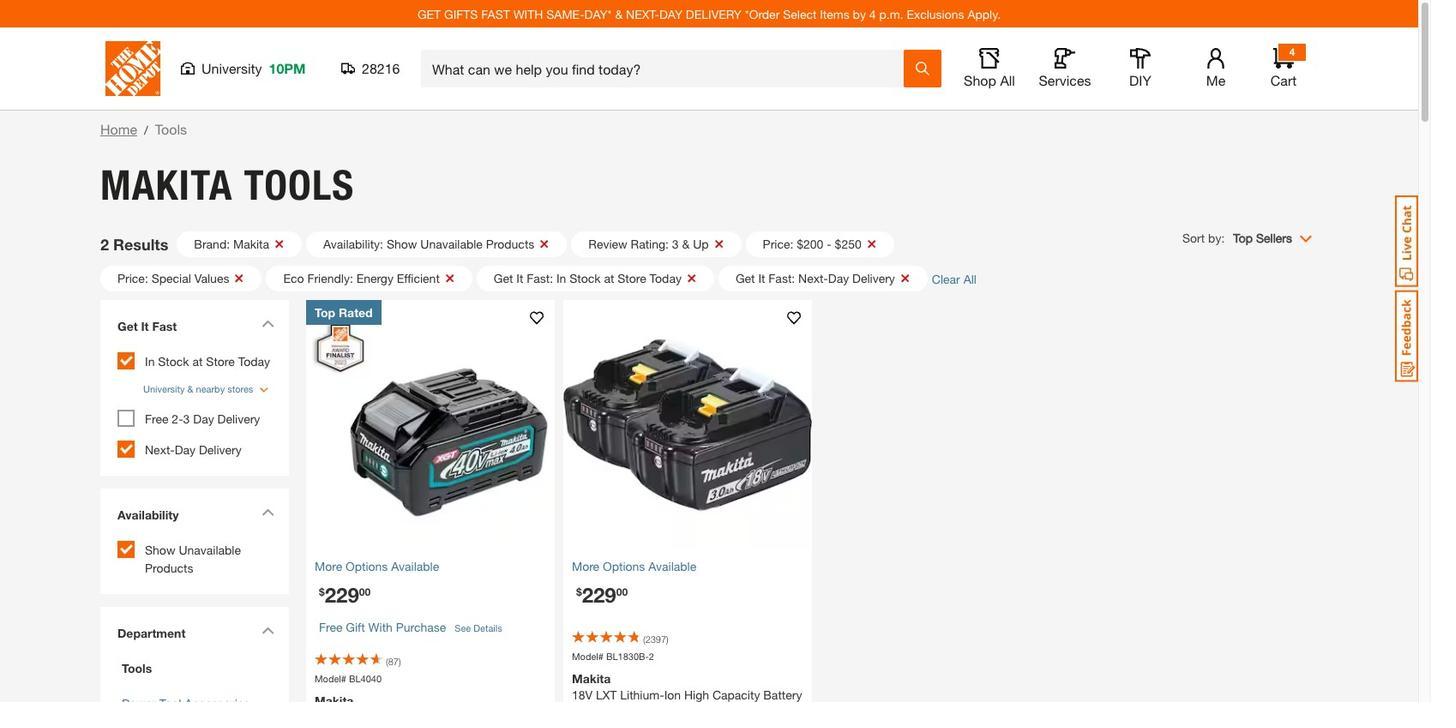 Task type: describe. For each thing, give the bounding box(es) containing it.
nearby
[[196, 384, 225, 395]]

with
[[514, 6, 543, 21]]

2 00 from the left
[[617, 586, 628, 599]]

10pm
[[269, 60, 306, 76]]

model# for model# bl4040
[[315, 673, 347, 685]]

stores
[[228, 384, 253, 395]]

sellers
[[1257, 231, 1293, 245]]

get for get it fast: in stock at store today
[[494, 271, 513, 286]]

it for get it fast
[[141, 319, 149, 334]]

makita inside "brand: makita" button
[[233, 237, 269, 251]]

28216
[[362, 60, 400, 76]]

( 2397 )
[[643, 634, 669, 645]]

bl4040
[[349, 673, 382, 685]]

tools link
[[118, 659, 272, 677]]

1 vertical spatial 2
[[649, 651, 655, 662]]

get it fast: next-day delivery button
[[719, 266, 928, 292]]

2397
[[646, 634, 667, 645]]

review rating: 3 & up button
[[572, 232, 742, 257]]

free for free 2-3 day delivery
[[145, 411, 169, 426]]

2 vertical spatial delivery
[[199, 442, 242, 457]]

items
[[820, 6, 850, 21]]

energy
[[357, 271, 394, 286]]

0 vertical spatial tools
[[155, 121, 187, 137]]

free gift with purchase button
[[319, 611, 446, 645]]

1 vertical spatial tools
[[244, 160, 355, 210]]

next-
[[626, 6, 660, 21]]

see
[[455, 623, 471, 634]]

4 inside cart 4
[[1290, 45, 1296, 58]]

1 vertical spatial at
[[193, 354, 203, 369]]

0 horizontal spatial stock
[[158, 354, 189, 369]]

in stock at store today link
[[145, 354, 270, 369]]

caret icon image for availability
[[262, 508, 275, 516]]

details
[[474, 623, 503, 634]]

options for ( 87 )
[[346, 559, 388, 574]]

( 87 )
[[386, 656, 401, 667]]

cart
[[1271, 72, 1297, 88]]

get it fast: next-day delivery
[[736, 271, 896, 286]]

me button
[[1189, 48, 1244, 89]]

get gifts fast with same-day* & next-day delivery *order select items by 4 p.m. exclusions apply.
[[418, 6, 1001, 21]]

-
[[827, 237, 832, 251]]

model# bl4040
[[315, 673, 382, 685]]

eco
[[283, 271, 304, 286]]

more options available for ( 87 )
[[315, 559, 439, 574]]

see details button
[[455, 613, 503, 645]]

eco friendly: energy efficient
[[283, 271, 440, 286]]

delivery
[[686, 6, 742, 21]]

1 00 from the left
[[359, 586, 371, 599]]

fast: for in
[[527, 271, 553, 286]]

2 229 from the left
[[582, 583, 617, 607]]

store inside button
[[618, 271, 647, 286]]

1 vertical spatial delivery
[[218, 411, 260, 426]]

get it fast
[[118, 319, 177, 334]]

3 for 2-
[[183, 411, 190, 426]]

price: $200 - $250 button
[[746, 232, 895, 257]]

day
[[660, 6, 683, 21]]

0 horizontal spatial in
[[145, 354, 155, 369]]

& inside button
[[682, 237, 690, 251]]

top rated
[[315, 305, 373, 320]]

more options available link for ( 2397 )
[[572, 558, 804, 576]]

bl1830b-
[[607, 651, 649, 662]]

eco friendly: energy efficient button
[[266, 266, 473, 292]]

2 vertical spatial &
[[187, 384, 193, 395]]

1 vertical spatial top
[[315, 305, 336, 320]]

availability
[[118, 507, 179, 522]]

today inside button
[[650, 271, 682, 286]]

2 $ from the left
[[577, 586, 582, 599]]

gift
[[346, 620, 365, 635]]

get it fast: in stock at store today button
[[477, 266, 715, 292]]

rated
[[339, 305, 373, 320]]

get for get it fast: next-day delivery
[[736, 271, 755, 286]]

availability:
[[323, 237, 384, 251]]

review
[[589, 237, 628, 251]]

university for university 10pm
[[202, 60, 262, 76]]

1 vertical spatial next-
[[145, 442, 175, 457]]

get it fast: in stock at store today
[[494, 271, 682, 286]]

0 vertical spatial 4
[[870, 6, 876, 21]]

by
[[853, 6, 866, 21]]

2 vertical spatial tools
[[122, 661, 152, 676]]

caret icon image for department
[[262, 627, 275, 634]]

price: special values button
[[100, 266, 262, 292]]

delivery inside get it fast: next-day delivery button
[[853, 271, 896, 286]]

2 $ 229 00 from the left
[[577, 583, 628, 607]]

*order
[[745, 6, 780, 21]]

2 results
[[100, 235, 168, 254]]

the home depot logo image
[[106, 41, 160, 96]]

unavailable inside button
[[421, 237, 483, 251]]

price: for price: special values
[[118, 271, 148, 286]]

fast
[[152, 319, 177, 334]]

free gift with purchase see details
[[319, 620, 503, 635]]

rating:
[[631, 237, 669, 251]]

show inside button
[[387, 237, 417, 251]]

shop all
[[964, 72, 1016, 88]]

1 vertical spatial today
[[238, 354, 270, 369]]

shop
[[964, 72, 997, 88]]

university 10pm
[[202, 60, 306, 76]]

caret icon image for get it fast
[[262, 320, 275, 328]]

feedback link image
[[1396, 290, 1419, 383]]

price: for price: $200 - $250
[[763, 237, 794, 251]]

1 vertical spatial day
[[193, 411, 214, 426]]

2 vertical spatial day
[[175, 442, 196, 457]]

availability link
[[109, 497, 281, 537]]

) for ( 87 )
[[399, 656, 401, 667]]

me
[[1207, 72, 1226, 88]]

options for ( 2397 )
[[603, 559, 645, 574]]

with
[[369, 620, 393, 635]]

home / tools
[[100, 121, 187, 137]]

free 2-3 day delivery
[[145, 411, 260, 426]]

) for ( 2397 )
[[667, 634, 669, 645]]

get it fast link
[[109, 309, 281, 348]]

values
[[194, 271, 229, 286]]

university & nearby stores
[[143, 384, 253, 395]]

sort by: top sellers
[[1183, 231, 1293, 245]]

free 2-3 day delivery link
[[145, 411, 260, 426]]

1 vertical spatial store
[[206, 354, 235, 369]]

live chat image
[[1396, 196, 1419, 287]]

1 horizontal spatial &
[[615, 6, 623, 21]]

diy
[[1130, 72, 1152, 88]]



Task type: locate. For each thing, give the bounding box(es) containing it.
all right clear
[[964, 272, 977, 286]]

1 options from the left
[[346, 559, 388, 574]]

available up 2397
[[649, 559, 697, 574]]

&
[[615, 6, 623, 21], [682, 237, 690, 251], [187, 384, 193, 395]]

1 horizontal spatial products
[[486, 237, 535, 251]]

more options available link for ( 87 )
[[315, 558, 547, 576]]

$250
[[835, 237, 862, 251]]

it inside button
[[759, 271, 766, 286]]

university left 10pm at the left
[[202, 60, 262, 76]]

1 vertical spatial caret icon image
[[262, 508, 275, 516]]

1 caret icon image from the top
[[262, 320, 275, 328]]

$ 229 00 up model# bl1830b-2
[[577, 583, 628, 607]]

0 horizontal spatial )
[[399, 656, 401, 667]]

price: left "$200"
[[763, 237, 794, 251]]

tools right /
[[155, 121, 187, 137]]

1 vertical spatial products
[[145, 561, 194, 575]]

/
[[144, 123, 148, 137]]

0 vertical spatial model#
[[572, 651, 604, 662]]

university up 2- at the left
[[143, 384, 185, 395]]

show unavailable products
[[145, 543, 241, 575]]

shop all button
[[963, 48, 1018, 89]]

delivery down stores
[[218, 411, 260, 426]]

all inside button
[[964, 272, 977, 286]]

at
[[604, 271, 615, 286], [193, 354, 203, 369]]

brand: makita
[[194, 237, 269, 251]]

1 horizontal spatial available
[[649, 559, 697, 574]]

)
[[667, 634, 669, 645], [399, 656, 401, 667]]

3 inside button
[[672, 237, 679, 251]]

1 fast: from the left
[[527, 271, 553, 286]]

sort
[[1183, 231, 1206, 245]]

get
[[418, 6, 441, 21]]

store
[[618, 271, 647, 286], [206, 354, 235, 369]]

1 horizontal spatial it
[[517, 271, 524, 286]]

0 horizontal spatial $
[[319, 586, 325, 599]]

2 more options available link from the left
[[572, 558, 804, 576]]

available up free gift with purchase see details
[[391, 559, 439, 574]]

& left nearby
[[187, 384, 193, 395]]

$
[[319, 586, 325, 599], [577, 586, 582, 599]]

day
[[829, 271, 850, 286], [193, 411, 214, 426], [175, 442, 196, 457]]

purchase
[[396, 620, 446, 635]]

1 horizontal spatial options
[[603, 559, 645, 574]]

0 vertical spatial in
[[557, 271, 567, 286]]

tools down department
[[122, 661, 152, 676]]

( for 87
[[386, 656, 388, 667]]

p.m.
[[880, 6, 904, 21]]

next- inside get it fast: next-day delivery button
[[799, 271, 829, 286]]

makita for makita
[[572, 672, 611, 687]]

get for get it fast
[[118, 319, 138, 334]]

4 right "by"
[[870, 6, 876, 21]]

00
[[359, 586, 371, 599], [617, 586, 628, 599]]

gifts
[[444, 6, 478, 21]]

& left up
[[682, 237, 690, 251]]

229 up 'gift' on the bottom left of the page
[[325, 583, 359, 607]]

stock down fast
[[158, 354, 189, 369]]

services button
[[1038, 48, 1093, 89]]

day right 2- at the left
[[193, 411, 214, 426]]

1 horizontal spatial $ 229 00
[[577, 583, 628, 607]]

1 horizontal spatial top
[[1234, 231, 1254, 245]]

1 horizontal spatial )
[[667, 634, 669, 645]]

0 horizontal spatial at
[[193, 354, 203, 369]]

1 vertical spatial free
[[319, 620, 343, 635]]

1 horizontal spatial fast:
[[769, 271, 795, 286]]

products up get it fast: in stock at store today
[[486, 237, 535, 251]]

fast
[[482, 6, 510, 21]]

brand: makita button
[[177, 232, 302, 257]]

show down availability
[[145, 543, 175, 557]]

0 horizontal spatial free
[[145, 411, 169, 426]]

1 horizontal spatial in
[[557, 271, 567, 286]]

special
[[152, 271, 191, 286]]

( up the bl1830b-
[[643, 634, 646, 645]]

1 vertical spatial &
[[682, 237, 690, 251]]

0 horizontal spatial get
[[118, 319, 138, 334]]

diy button
[[1114, 48, 1169, 89]]

1 $ from the left
[[319, 586, 325, 599]]

0 horizontal spatial 3
[[183, 411, 190, 426]]

1 229 from the left
[[325, 583, 359, 607]]

1 horizontal spatial next-
[[799, 271, 829, 286]]

more for model# bl4040
[[315, 559, 342, 574]]

university for university & nearby stores
[[143, 384, 185, 395]]

efficient
[[397, 271, 440, 286]]

free left 'gift' on the bottom left of the page
[[319, 620, 343, 635]]

next- down price: $200 - $250
[[799, 271, 829, 286]]

2 more from the left
[[572, 559, 600, 574]]

0 vertical spatial unavailable
[[421, 237, 483, 251]]

available for ( 2397 )
[[649, 559, 697, 574]]

show up efficient
[[387, 237, 417, 251]]

all for clear all
[[964, 272, 977, 286]]

) up makita link
[[667, 634, 669, 645]]

$ 229 00
[[319, 583, 371, 607], [577, 583, 628, 607]]

day down -
[[829, 271, 850, 286]]

1 more from the left
[[315, 559, 342, 574]]

1 horizontal spatial 00
[[617, 586, 628, 599]]

availability: show unavailable products
[[323, 237, 535, 251]]

makita down /
[[100, 160, 233, 210]]

more for model# bl1830b-2
[[572, 559, 600, 574]]

show unavailable products link
[[145, 543, 241, 575]]

0 vertical spatial free
[[145, 411, 169, 426]]

2 down ( 2397 )
[[649, 651, 655, 662]]

all for shop all
[[1001, 72, 1016, 88]]

2-
[[172, 411, 183, 426]]

1 more options available from the left
[[315, 559, 439, 574]]

fast: inside button
[[769, 271, 795, 286]]

makita
[[100, 160, 233, 210], [233, 237, 269, 251], [572, 672, 611, 687]]

show inside the show unavailable products
[[145, 543, 175, 557]]

) down free gift with purchase see details
[[399, 656, 401, 667]]

1 vertical spatial in
[[145, 354, 155, 369]]

1 vertical spatial all
[[964, 272, 977, 286]]

3 caret icon image from the top
[[262, 627, 275, 634]]

1 $ 229 00 from the left
[[319, 583, 371, 607]]

1 vertical spatial model#
[[315, 673, 347, 685]]

1 horizontal spatial price:
[[763, 237, 794, 251]]

available
[[391, 559, 439, 574], [649, 559, 697, 574]]

0 vertical spatial (
[[643, 634, 646, 645]]

0 horizontal spatial options
[[346, 559, 388, 574]]

options up ( 2397 )
[[603, 559, 645, 574]]

0 horizontal spatial all
[[964, 272, 977, 286]]

1 horizontal spatial $
[[577, 586, 582, 599]]

1 horizontal spatial stock
[[570, 271, 601, 286]]

1 horizontal spatial at
[[604, 271, 615, 286]]

at inside button
[[604, 271, 615, 286]]

2 fast: from the left
[[769, 271, 795, 286]]

1 horizontal spatial free
[[319, 620, 343, 635]]

unavailable up efficient
[[421, 237, 483, 251]]

makita link
[[572, 672, 804, 703]]

at down review
[[604, 271, 615, 286]]

00 up the bl1830b-
[[617, 586, 628, 599]]

3 up next-day delivery link
[[183, 411, 190, 426]]

price: down '2 results' in the left top of the page
[[118, 271, 148, 286]]

0 vertical spatial price:
[[763, 237, 794, 251]]

delivery
[[853, 271, 896, 286], [218, 411, 260, 426], [199, 442, 242, 457]]

unavailable inside the show unavailable products
[[179, 543, 241, 557]]

0 horizontal spatial 2
[[100, 235, 109, 254]]

stock down review
[[570, 271, 601, 286]]

more options available
[[315, 559, 439, 574], [572, 559, 697, 574]]

$ up free gift with purchase button
[[319, 586, 325, 599]]

unavailable
[[421, 237, 483, 251], [179, 543, 241, 557]]

model# left bl4040 on the bottom left of the page
[[315, 673, 347, 685]]

& right day*
[[615, 6, 623, 21]]

1 horizontal spatial more options available
[[572, 559, 697, 574]]

get inside get it fast: next-day delivery button
[[736, 271, 755, 286]]

products down availability link
[[145, 561, 194, 575]]

more options available up with
[[315, 559, 439, 574]]

in inside button
[[557, 271, 567, 286]]

0 vertical spatial next-
[[799, 271, 829, 286]]

store down "review rating: 3 & up"
[[618, 271, 647, 286]]

tools
[[155, 121, 187, 137], [244, 160, 355, 210], [122, 661, 152, 676]]

1 horizontal spatial 4
[[1290, 45, 1296, 58]]

1 vertical spatial university
[[143, 384, 185, 395]]

0 vertical spatial store
[[618, 271, 647, 286]]

options up 'gift' on the bottom left of the page
[[346, 559, 388, 574]]

stock inside the get it fast: in stock at store today button
[[570, 271, 601, 286]]

3 for rating:
[[672, 237, 679, 251]]

0 vertical spatial &
[[615, 6, 623, 21]]

87
[[388, 656, 399, 667]]

model# left the bl1830b-
[[572, 651, 604, 662]]

more options available up 2397
[[572, 559, 697, 574]]

00 up 'gift' on the bottom left of the page
[[359, 586, 371, 599]]

0 vertical spatial day
[[829, 271, 850, 286]]

at up university & nearby stores
[[193, 354, 203, 369]]

1 horizontal spatial more
[[572, 559, 600, 574]]

results
[[113, 235, 168, 254]]

in stock at store today
[[145, 354, 270, 369]]

3 left up
[[672, 237, 679, 251]]

0 vertical spatial products
[[486, 237, 535, 251]]

0 vertical spatial stock
[[570, 271, 601, 286]]

availability: show unavailable products button
[[306, 232, 567, 257]]

2 horizontal spatial it
[[759, 271, 766, 286]]

makita inside makita link
[[572, 672, 611, 687]]

0 horizontal spatial unavailable
[[179, 543, 241, 557]]

0 horizontal spatial next-
[[145, 442, 175, 457]]

today up stores
[[238, 354, 270, 369]]

1 horizontal spatial show
[[387, 237, 417, 251]]

cart 4
[[1271, 45, 1297, 88]]

2 horizontal spatial tools
[[244, 160, 355, 210]]

0 horizontal spatial 4
[[870, 6, 876, 21]]

4 up cart
[[1290, 45, 1296, 58]]

2 options from the left
[[603, 559, 645, 574]]

model# for model# bl1830b-2
[[572, 651, 604, 662]]

1 vertical spatial unavailable
[[179, 543, 241, 557]]

more options available link
[[315, 558, 547, 576], [572, 558, 804, 576]]

products inside button
[[486, 237, 535, 251]]

next-day delivery link
[[145, 442, 242, 457]]

makita down model# bl1830b-2
[[572, 672, 611, 687]]

options
[[346, 559, 388, 574], [603, 559, 645, 574]]

229 up model# bl1830b-2
[[582, 583, 617, 607]]

0 vertical spatial caret icon image
[[262, 320, 275, 328]]

1 vertical spatial price:
[[118, 271, 148, 286]]

all right shop
[[1001, 72, 1016, 88]]

same-
[[547, 6, 585, 21]]

apply.
[[968, 6, 1001, 21]]

day*
[[585, 6, 612, 21]]

makita right brand: at the top left of the page
[[233, 237, 269, 251]]

in
[[557, 271, 567, 286], [145, 354, 155, 369]]

0 vertical spatial makita
[[100, 160, 233, 210]]

1 horizontal spatial model#
[[572, 651, 604, 662]]

price: $200 - $250
[[763, 237, 862, 251]]

it for get it fast: in stock at store today
[[517, 271, 524, 286]]

40v max xgt 4.0ah battery image
[[306, 300, 555, 549]]

3
[[672, 237, 679, 251], [183, 411, 190, 426]]

fast: inside button
[[527, 271, 553, 286]]

0 horizontal spatial (
[[386, 656, 388, 667]]

1 vertical spatial )
[[399, 656, 401, 667]]

0 horizontal spatial more options available link
[[315, 558, 547, 576]]

2 more options available from the left
[[572, 559, 697, 574]]

today down review rating: 3 & up button on the top of page
[[650, 271, 682, 286]]

caret icon image inside get it fast "link"
[[262, 320, 275, 328]]

day down 2- at the left
[[175, 442, 196, 457]]

1 more options available link from the left
[[315, 558, 547, 576]]

1 horizontal spatial today
[[650, 271, 682, 286]]

clear all button
[[932, 270, 990, 288]]

0 horizontal spatial price:
[[118, 271, 148, 286]]

it inside "link"
[[141, 319, 149, 334]]

friendly:
[[307, 271, 353, 286]]

home
[[100, 121, 137, 137]]

price: inside price: $200 - $250 button
[[763, 237, 794, 251]]

home link
[[100, 121, 137, 137]]

caret icon image inside availability link
[[262, 508, 275, 516]]

free for free gift with purchase see details
[[319, 620, 343, 635]]

0 horizontal spatial it
[[141, 319, 149, 334]]

0 horizontal spatial more options available
[[315, 559, 439, 574]]

2 horizontal spatial get
[[736, 271, 755, 286]]

it for get it fast: next-day delivery
[[759, 271, 766, 286]]

2
[[100, 235, 109, 254], [649, 651, 655, 662]]

delivery down $250
[[853, 271, 896, 286]]

makita tools
[[100, 160, 355, 210]]

0 vertical spatial 3
[[672, 237, 679, 251]]

caret icon image
[[262, 320, 275, 328], [262, 508, 275, 516], [262, 627, 275, 634]]

up
[[693, 237, 709, 251]]

2 left results
[[100, 235, 109, 254]]

get
[[494, 271, 513, 286], [736, 271, 755, 286], [118, 319, 138, 334]]

model# bl1830b-2
[[572, 651, 655, 662]]

0 horizontal spatial more
[[315, 559, 342, 574]]

more
[[315, 559, 342, 574], [572, 559, 600, 574]]

clear all
[[932, 272, 977, 286]]

top left rated
[[315, 305, 336, 320]]

0 horizontal spatial model#
[[315, 673, 347, 685]]

all inside "button"
[[1001, 72, 1016, 88]]

2 available from the left
[[649, 559, 697, 574]]

1 vertical spatial 4
[[1290, 45, 1296, 58]]

1 horizontal spatial (
[[643, 634, 646, 645]]

services
[[1039, 72, 1092, 88]]

1 horizontal spatial 3
[[672, 237, 679, 251]]

2 vertical spatial caret icon image
[[262, 627, 275, 634]]

1 horizontal spatial more options available link
[[572, 558, 804, 576]]

clear
[[932, 272, 961, 286]]

review rating: 3 & up
[[589, 237, 709, 251]]

1 horizontal spatial all
[[1001, 72, 1016, 88]]

$ 229 00 up 'gift' on the bottom left of the page
[[319, 583, 371, 607]]

0 horizontal spatial available
[[391, 559, 439, 574]]

0 horizontal spatial store
[[206, 354, 235, 369]]

caret icon image inside department link
[[262, 627, 275, 634]]

0 vertical spatial at
[[604, 271, 615, 286]]

day inside button
[[829, 271, 850, 286]]

free
[[145, 411, 169, 426], [319, 620, 343, 635]]

$200
[[797, 237, 824, 251]]

get inside get it fast "link"
[[118, 319, 138, 334]]

1 vertical spatial stock
[[158, 354, 189, 369]]

department
[[118, 626, 186, 640]]

unavailable down availability link
[[179, 543, 241, 557]]

top right "by:"
[[1234, 231, 1254, 245]]

more options available link up purchase at the bottom left of the page
[[315, 558, 547, 576]]

0 horizontal spatial $ 229 00
[[319, 583, 371, 607]]

2 caret icon image from the top
[[262, 508, 275, 516]]

0 vertical spatial delivery
[[853, 271, 896, 286]]

next- down 2- at the left
[[145, 442, 175, 457]]

0 horizontal spatial top
[[315, 305, 336, 320]]

price: special values
[[118, 271, 229, 286]]

it inside button
[[517, 271, 524, 286]]

products inside the show unavailable products
[[145, 561, 194, 575]]

( down free gift with purchase button
[[386, 656, 388, 667]]

get inside button
[[494, 271, 513, 286]]

makita for makita tools
[[100, 160, 233, 210]]

price: inside price: special values button
[[118, 271, 148, 286]]

fast: for next-
[[769, 271, 795, 286]]

store up nearby
[[206, 354, 235, 369]]

delivery down the free 2-3 day delivery link
[[199, 442, 242, 457]]

1 vertical spatial 3
[[183, 411, 190, 426]]

1 available from the left
[[391, 559, 439, 574]]

18v lxt lithium-ion high capacity battery pack 3.0ah with fuel gauge (2-pack) image
[[564, 300, 812, 549]]

2 horizontal spatial &
[[682, 237, 690, 251]]

more options available link up 2397
[[572, 558, 804, 576]]

exclusions
[[907, 6, 965, 21]]

department link
[[109, 616, 281, 651]]

0 vertical spatial top
[[1234, 231, 1254, 245]]

$ up model# bl1830b-2
[[577, 586, 582, 599]]

tools up the availability:
[[244, 160, 355, 210]]

1 horizontal spatial store
[[618, 271, 647, 286]]

What can we help you find today? search field
[[432, 51, 903, 87]]

0 vertical spatial all
[[1001, 72, 1016, 88]]

( for 2397
[[643, 634, 646, 645]]

0 vertical spatial university
[[202, 60, 262, 76]]

stock
[[570, 271, 601, 286], [158, 354, 189, 369]]

0 vertical spatial show
[[387, 237, 417, 251]]

next-
[[799, 271, 829, 286], [145, 442, 175, 457]]

next-day delivery
[[145, 442, 242, 457]]

available for ( 87 )
[[391, 559, 439, 574]]

more options available for ( 2397 )
[[572, 559, 697, 574]]

free left 2- at the left
[[145, 411, 169, 426]]



Task type: vqa. For each thing, say whether or not it's contained in the screenshot.
the 'Tools' to the left
yes



